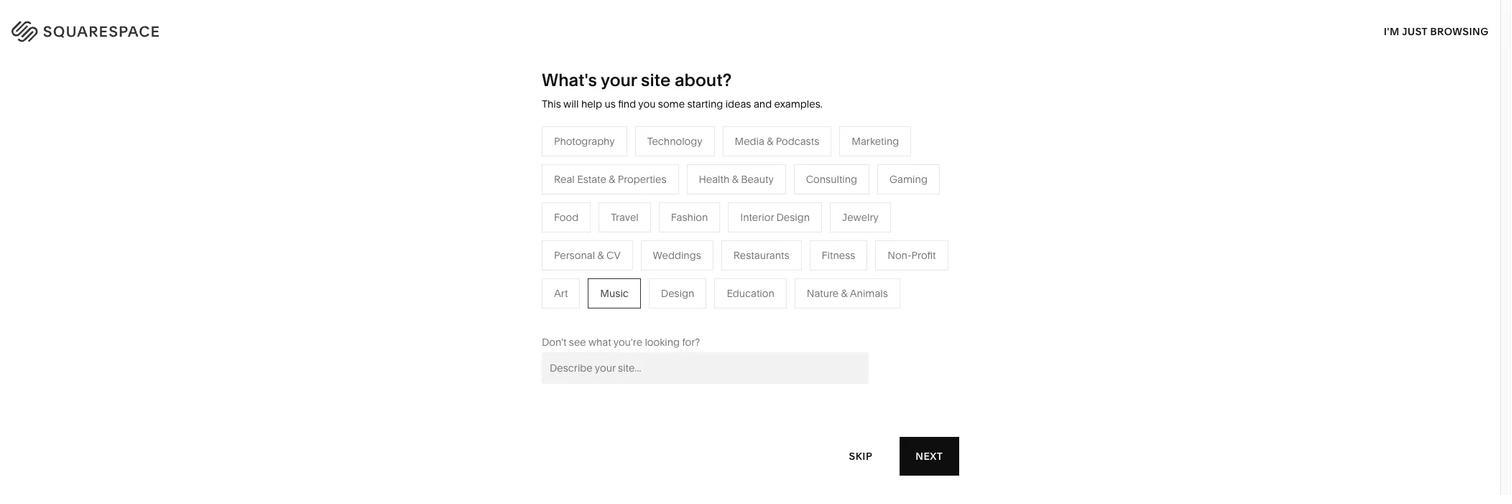 Task type: vqa. For each thing, say whether or not it's contained in the screenshot.
Consulting
yes



Task type: locate. For each thing, give the bounding box(es) containing it.
weddings link
[[586, 286, 648, 299]]

properties
[[618, 173, 667, 186], [650, 307, 698, 320]]

real estate & properties link
[[586, 307, 713, 320]]

podcasts down the examples.
[[776, 135, 819, 148]]

nature & animals down fitness option
[[807, 287, 888, 300]]

fitness down interior
[[737, 243, 771, 256]]

0 vertical spatial real
[[554, 173, 575, 186]]

Personal & CV radio
[[542, 241, 633, 271]]

0 horizontal spatial estate
[[577, 173, 606, 186]]

real estate & properties up you're
[[586, 307, 698, 320]]

Restaurants radio
[[721, 241, 802, 271]]

log             in link
[[1446, 22, 1482, 36]]

health
[[699, 173, 730, 186]]

consulting
[[806, 173, 857, 186]]

nature & animals
[[737, 221, 819, 234], [807, 287, 888, 300]]

media up "beauty" in the top of the page
[[735, 135, 764, 148]]

1 vertical spatial design
[[661, 287, 694, 300]]

next
[[915, 450, 943, 463]]

profit
[[912, 249, 936, 262]]

1 vertical spatial properties
[[650, 307, 698, 320]]

0 horizontal spatial nature
[[737, 221, 769, 234]]

1 vertical spatial podcasts
[[627, 243, 670, 256]]

home & decor
[[737, 200, 807, 213]]

1 vertical spatial media
[[586, 243, 615, 256]]

real estate & properties up the "travel" link
[[554, 173, 667, 186]]

1 horizontal spatial design
[[776, 211, 810, 224]]

0 horizontal spatial restaurants
[[586, 221, 642, 234]]

1 horizontal spatial nature
[[807, 287, 839, 300]]

personal & cv
[[554, 249, 621, 262]]

1 horizontal spatial fitness
[[822, 249, 855, 262]]

events link
[[586, 264, 632, 277]]

media
[[735, 135, 764, 148], [586, 243, 615, 256]]

animals
[[780, 221, 819, 234], [850, 287, 888, 300]]

Travel radio
[[599, 203, 651, 233]]

weddings down events 'link'
[[586, 286, 634, 299]]

0 horizontal spatial weddings
[[586, 286, 634, 299]]

animals down fitness option
[[850, 287, 888, 300]]

nature & animals link
[[737, 221, 833, 234]]

community
[[434, 264, 489, 277]]

travel link
[[586, 200, 628, 213]]

fitness inside option
[[822, 249, 855, 262]]

community & non-profits link
[[434, 264, 568, 277]]

i'm
[[1384, 25, 1400, 38]]

0 vertical spatial media
[[735, 135, 764, 148]]

properties up looking
[[650, 307, 698, 320]]

Photography radio
[[542, 126, 627, 157]]

properties inside real estate & properties "radio"
[[618, 173, 667, 186]]

real up food
[[554, 173, 575, 186]]

real estate & properties inside "radio"
[[554, 173, 667, 186]]

weddings inside radio
[[653, 249, 701, 262]]

next button
[[900, 438, 959, 476]]

0 horizontal spatial animals
[[780, 221, 819, 234]]

Education radio
[[715, 279, 787, 309]]

estate down music at bottom left
[[609, 307, 638, 320]]

media up events
[[586, 243, 615, 256]]

restaurants down the "travel" link
[[586, 221, 642, 234]]

nature & animals down home & decor link
[[737, 221, 819, 234]]

0 vertical spatial properties
[[618, 173, 667, 186]]

fitness
[[737, 243, 771, 256], [822, 249, 855, 262]]

&
[[767, 135, 773, 148], [609, 173, 615, 186], [732, 173, 739, 186], [769, 200, 775, 213], [772, 221, 778, 234], [618, 243, 624, 256], [598, 249, 604, 262], [492, 264, 498, 277], [841, 287, 848, 300], [641, 307, 647, 320]]

1 vertical spatial nature & animals
[[807, 287, 888, 300]]

non-profit
[[888, 249, 936, 262]]

Media & Podcasts radio
[[723, 126, 832, 157]]

interior
[[740, 211, 774, 224]]

0 vertical spatial nature
[[737, 221, 769, 234]]

real estate & properties
[[554, 173, 667, 186], [586, 307, 698, 320]]

0 horizontal spatial real
[[554, 173, 575, 186]]

1 horizontal spatial media & podcasts
[[735, 135, 819, 148]]

0 vertical spatial design
[[776, 211, 810, 224]]

Jewelry radio
[[830, 203, 891, 233]]

marketing
[[852, 135, 899, 148]]

travel
[[586, 200, 613, 213], [611, 211, 639, 224]]

1 horizontal spatial animals
[[850, 287, 888, 300]]

Gaming radio
[[877, 164, 940, 195]]

Real Estate & Properties radio
[[542, 164, 679, 195]]

Health & Beauty radio
[[687, 164, 786, 195]]

1 horizontal spatial weddings
[[653, 249, 701, 262]]

1 horizontal spatial non-
[[888, 249, 912, 262]]

beauty
[[741, 173, 774, 186]]

don't
[[542, 336, 567, 349]]

restaurants inside option
[[734, 249, 789, 262]]

nature
[[737, 221, 769, 234], [807, 287, 839, 300]]

1 vertical spatial non-
[[501, 264, 525, 277]]

Fashion radio
[[659, 203, 720, 233]]

Art radio
[[542, 279, 580, 309]]

1 vertical spatial estate
[[609, 307, 638, 320]]

log
[[1446, 22, 1469, 36]]

1 vertical spatial nature
[[807, 287, 839, 300]]

weddings
[[653, 249, 701, 262], [586, 286, 634, 299]]

nature down home
[[737, 221, 769, 234]]

media & podcasts down and
[[735, 135, 819, 148]]

don't see what you're looking for?
[[542, 336, 700, 349]]

your
[[601, 70, 637, 91]]

us
[[605, 98, 616, 111]]

travel inside radio
[[611, 211, 639, 224]]

food
[[554, 211, 579, 224]]

jewelry
[[842, 211, 879, 224]]

squarespace logo link
[[29, 17, 319, 40]]

0 vertical spatial animals
[[780, 221, 819, 234]]

photography
[[554, 135, 615, 148]]

media & podcasts inside option
[[735, 135, 819, 148]]

0 vertical spatial podcasts
[[776, 135, 819, 148]]

design
[[776, 211, 810, 224], [661, 287, 694, 300]]

nature inside radio
[[807, 287, 839, 300]]

some
[[658, 98, 685, 111]]

0 vertical spatial media & podcasts
[[735, 135, 819, 148]]

you
[[638, 98, 656, 111]]

about?
[[675, 70, 732, 91]]

non- down jewelry radio
[[888, 249, 912, 262]]

0 horizontal spatial design
[[661, 287, 694, 300]]

non- right community
[[501, 264, 525, 277]]

animals down decor
[[780, 221, 819, 234]]

site
[[641, 70, 671, 91]]

estate
[[577, 173, 606, 186], [609, 307, 638, 320]]

travel down real estate & properties "radio"
[[586, 200, 613, 213]]

podcasts inside option
[[776, 135, 819, 148]]

1 vertical spatial real
[[586, 307, 606, 320]]

1 vertical spatial restaurants
[[734, 249, 789, 262]]

0 horizontal spatial fitness
[[737, 243, 771, 256]]

media & podcasts
[[735, 135, 819, 148], [586, 243, 670, 256]]

nature & animals inside nature & animals radio
[[807, 287, 888, 300]]

estate inside "radio"
[[577, 173, 606, 186]]

0 vertical spatial weddings
[[653, 249, 701, 262]]

media & podcasts link
[[586, 243, 685, 256]]

nature down fitness option
[[807, 287, 839, 300]]

home & decor link
[[737, 200, 821, 213]]

travel up media & podcasts link
[[611, 211, 639, 224]]

media & podcasts down restaurants link
[[586, 243, 670, 256]]

properties up travel radio
[[618, 173, 667, 186]]

1 horizontal spatial restaurants
[[734, 249, 789, 262]]

log             in
[[1446, 22, 1482, 36]]

starting
[[687, 98, 723, 111]]

podcasts
[[776, 135, 819, 148], [627, 243, 670, 256]]

skip button
[[834, 437, 889, 477]]

music
[[600, 287, 629, 300]]

you're
[[614, 336, 642, 349]]

0 vertical spatial real estate & properties
[[554, 173, 667, 186]]

Fitness radio
[[810, 241, 868, 271]]

0 vertical spatial non-
[[888, 249, 912, 262]]

1 horizontal spatial media
[[735, 135, 764, 148]]

real down music at bottom left
[[586, 307, 606, 320]]

restaurants
[[586, 221, 642, 234], [734, 249, 789, 262]]

1 horizontal spatial real
[[586, 307, 606, 320]]

podcasts down restaurants link
[[627, 243, 670, 256]]

1 horizontal spatial podcasts
[[776, 135, 819, 148]]

looking
[[645, 336, 680, 349]]

real inside "radio"
[[554, 173, 575, 186]]

1 vertical spatial animals
[[850, 287, 888, 300]]

0 vertical spatial restaurants
[[586, 221, 642, 234]]

weddings up design option
[[653, 249, 701, 262]]

0 vertical spatial estate
[[577, 173, 606, 186]]

real
[[554, 173, 575, 186], [586, 307, 606, 320]]

fitness up nature & animals radio
[[822, 249, 855, 262]]

restaurants down nature & animals link
[[734, 249, 789, 262]]

0 horizontal spatial media & podcasts
[[586, 243, 670, 256]]

estate up the "travel" link
[[577, 173, 606, 186]]

Design radio
[[649, 279, 707, 309]]

technology
[[647, 135, 702, 148]]

non-
[[888, 249, 912, 262], [501, 264, 525, 277]]



Task type: describe. For each thing, give the bounding box(es) containing it.
design inside option
[[776, 211, 810, 224]]

home
[[737, 200, 766, 213]]

and
[[754, 98, 772, 111]]

1 horizontal spatial estate
[[609, 307, 638, 320]]

animals inside radio
[[850, 287, 888, 300]]

community & non-profits
[[434, 264, 554, 277]]

design inside option
[[661, 287, 694, 300]]

Food radio
[[542, 203, 591, 233]]

0 horizontal spatial podcasts
[[627, 243, 670, 256]]

& inside radio
[[841, 287, 848, 300]]

see
[[569, 336, 586, 349]]

squarespace logo image
[[29, 17, 188, 40]]

fitness link
[[737, 243, 785, 256]]

for?
[[682, 336, 700, 349]]

Don't see what you're looking for? field
[[542, 353, 869, 384]]

will
[[563, 98, 579, 111]]

media inside option
[[735, 135, 764, 148]]

examples.
[[774, 98, 823, 111]]

0 horizontal spatial non-
[[501, 264, 525, 277]]

1 vertical spatial media & podcasts
[[586, 243, 670, 256]]

skip
[[849, 450, 873, 463]]

fashion
[[671, 211, 708, 224]]

events
[[586, 264, 617, 277]]

0 vertical spatial nature & animals
[[737, 221, 819, 234]]

ideas
[[726, 98, 751, 111]]

gaming
[[890, 173, 928, 186]]

non- inside radio
[[888, 249, 912, 262]]

& inside "radio"
[[609, 173, 615, 186]]

decor
[[778, 200, 807, 213]]

health & beauty
[[699, 173, 774, 186]]

help
[[581, 98, 602, 111]]

just
[[1402, 25, 1428, 38]]

restaurants link
[[586, 221, 656, 234]]

i'm just browsing
[[1384, 25, 1489, 38]]

Interior Design radio
[[728, 203, 822, 233]]

Music radio
[[588, 279, 641, 309]]

1 vertical spatial weddings
[[586, 286, 634, 299]]

Technology radio
[[635, 126, 715, 157]]

i'm just browsing link
[[1384, 11, 1489, 51]]

Marketing radio
[[840, 126, 911, 157]]

Consulting radio
[[794, 164, 870, 195]]

& inside radio
[[598, 249, 604, 262]]

interior design
[[740, 211, 810, 224]]

Weddings radio
[[641, 241, 713, 271]]

art
[[554, 287, 568, 300]]

browsing
[[1430, 25, 1489, 38]]

what's your site about? this will help us find you some starting ideas and examples.
[[542, 70, 823, 111]]

0 horizontal spatial media
[[586, 243, 615, 256]]

cv
[[607, 249, 621, 262]]

what
[[588, 336, 611, 349]]

what's
[[542, 70, 597, 91]]

in
[[1471, 22, 1482, 36]]

find
[[618, 98, 636, 111]]

1 vertical spatial real estate & properties
[[586, 307, 698, 320]]

profits
[[525, 264, 554, 277]]

education
[[727, 287, 774, 300]]

Nature & Animals radio
[[795, 279, 900, 309]]

personal
[[554, 249, 595, 262]]

this
[[542, 98, 561, 111]]

Non-Profit radio
[[876, 241, 948, 271]]



